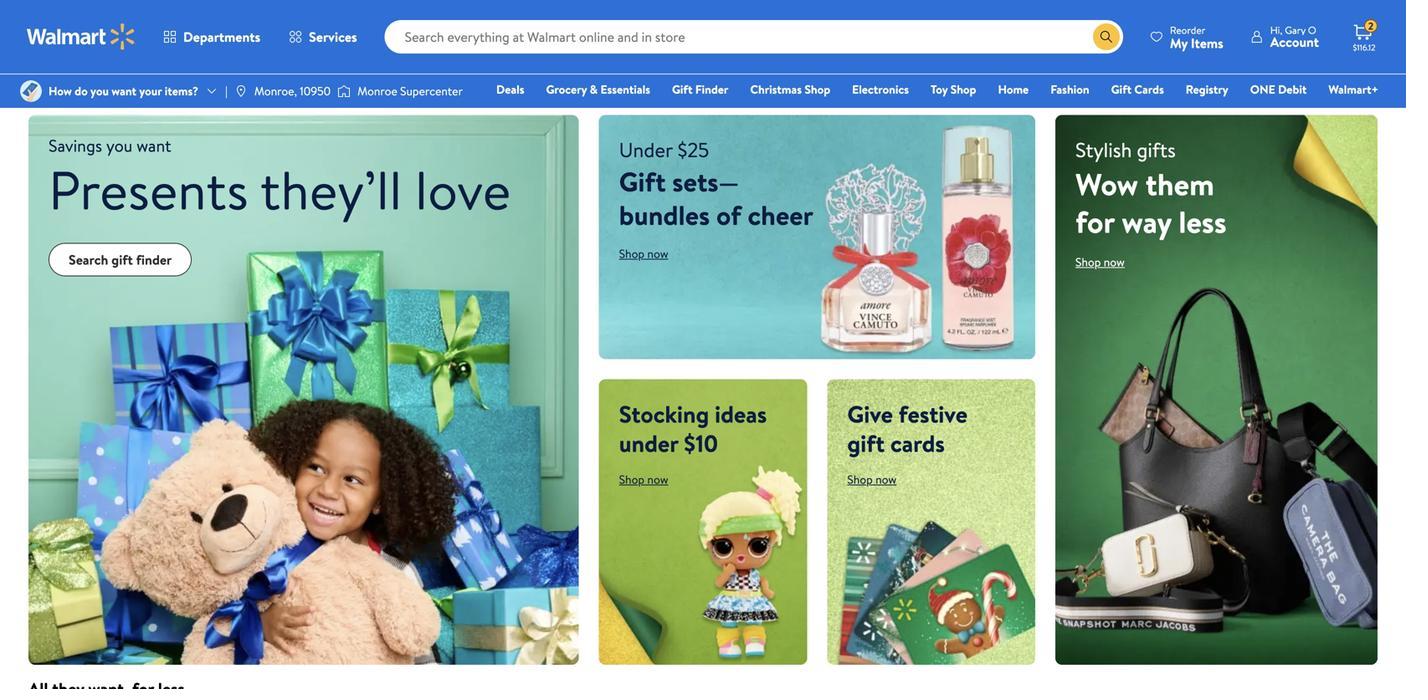 Task type: vqa. For each thing, say whether or not it's contained in the screenshot.
Walmart.com.
yes



Task type: describe. For each thing, give the bounding box(es) containing it.
of
[[717, 197, 742, 234]]

deals
[[496, 81, 524, 98]]

see
[[685, 56, 706, 74]]

0 vertical spatial gift
[[111, 251, 133, 269]]

sets—
[[672, 163, 739, 200]]

how
[[992, 58, 1014, 74]]

shop inside toy shop link
[[951, 81, 977, 98]]

finder
[[136, 251, 172, 269]]

less
[[1179, 201, 1227, 243]]

learn how
[[962, 58, 1014, 74]]

capital one  earn 5% cash back on walmart.com. see if you're pre-approved with no credit risk. learn how element
[[962, 57, 1014, 75]]

departments
[[183, 28, 260, 46]]

stocking
[[619, 398, 709, 431]]

one debit
[[1251, 81, 1307, 98]]

hi, gary o account
[[1271, 23, 1319, 51]]

shop now link for gift
[[847, 472, 897, 488]]

garden
[[1345, 2, 1380, 18]]

shop now link for for
[[1076, 254, 1125, 270]]

your
[[139, 83, 162, 99]]

account
[[1271, 33, 1319, 51]]

registry
[[1186, 81, 1229, 98]]

reorder my items
[[1170, 23, 1224, 52]]

on
[[584, 56, 598, 74]]

shop for wow them for way less
[[1076, 254, 1101, 270]]

christmas shop link
[[743, 80, 838, 98]]

|
[[225, 83, 228, 99]]

gift for gift finder
[[672, 81, 693, 98]]

patio and garden
[[1295, 2, 1380, 18]]

presents they'll love
[[49, 152, 511, 227]]

search gift finder
[[69, 251, 172, 269]]

cash
[[524, 56, 550, 74]]

services button
[[275, 17, 371, 57]]

gift finder link
[[665, 80, 736, 98]]

no
[[870, 56, 885, 74]]

deals link
[[489, 80, 532, 98]]

grocery & essentials link
[[539, 80, 658, 98]]

monroe, 10950
[[254, 83, 331, 99]]

earn 5% cash back on walmart.com. see if you're pre-approved with no credit risk.
[[474, 56, 948, 74]]

you're
[[721, 56, 757, 74]]

christmas
[[750, 81, 802, 98]]

search icon image
[[1100, 30, 1113, 44]]

search
[[69, 251, 108, 269]]

monroe
[[358, 83, 398, 99]]

electronics
[[852, 81, 909, 98]]

walmart image
[[27, 23, 136, 50]]

shop for gift sets— bundles of cheer
[[619, 246, 645, 262]]

they'll
[[260, 152, 402, 227]]

shop now link for bundles
[[619, 246, 669, 262]]

pre-
[[760, 56, 785, 74]]

registry link
[[1179, 80, 1236, 98]]

search gift finder link
[[49, 243, 192, 276]]

electronics link
[[845, 80, 917, 98]]

if
[[710, 56, 718, 74]]

credit
[[888, 56, 922, 74]]

approved
[[785, 56, 839, 74]]

Walmart Site-Wide search field
[[385, 20, 1123, 54]]

my
[[1170, 34, 1188, 52]]

fashion
[[1051, 81, 1090, 98]]

shop now link for under
[[619, 472, 669, 488]]

debit
[[1278, 81, 1307, 98]]

shop for give festive gift cards
[[847, 472, 873, 488]]

 image for how do you want your items?
[[20, 80, 42, 102]]

 image for monroe supercenter
[[337, 83, 351, 100]]

earn
[[474, 56, 501, 74]]

under
[[619, 427, 678, 460]]

back
[[553, 56, 580, 74]]

walmart+ link
[[1321, 80, 1386, 98]]

festive
[[899, 398, 968, 431]]

supercenter
[[400, 83, 463, 99]]

shop for stocking ideas under $10
[[619, 472, 645, 488]]

gift for gift sets— bundles of cheer
[[619, 163, 666, 200]]

now for under
[[647, 472, 669, 488]]

how
[[49, 83, 72, 99]]

now for bundles
[[647, 246, 669, 262]]

give
[[847, 398, 893, 431]]

gift cards link
[[1104, 80, 1172, 98]]

monroe,
[[254, 83, 297, 99]]



Task type: locate. For each thing, give the bounding box(es) containing it.
Search search field
[[385, 20, 1123, 54]]

 image right 10950
[[337, 83, 351, 100]]

walmart.com.
[[602, 56, 682, 74]]

home
[[998, 81, 1029, 98]]

5%
[[504, 56, 521, 74]]

 image
[[20, 80, 42, 102], [337, 83, 351, 100]]

cards
[[891, 427, 945, 460]]

1 horizontal spatial gift
[[847, 427, 885, 460]]

departments button
[[149, 17, 275, 57]]

gift
[[672, 81, 693, 98], [1111, 81, 1132, 98], [619, 163, 666, 200]]

shop now for bundles
[[619, 246, 669, 262]]

shop right toy at the top of the page
[[951, 81, 977, 98]]

ideas
[[715, 398, 767, 431]]

gift sets— bundles of cheer
[[619, 163, 814, 234]]

shop now link down bundles at the top of page
[[619, 246, 669, 262]]

gift inside gift finder link
[[672, 81, 693, 98]]

shop now link down for
[[1076, 254, 1125, 270]]

want
[[112, 83, 136, 99]]

for
[[1076, 201, 1115, 243]]

0 horizontal spatial gift
[[111, 251, 133, 269]]

and
[[1324, 2, 1342, 18]]

shop now down bundles at the top of page
[[619, 246, 669, 262]]

cheer
[[748, 197, 814, 234]]

gift finder
[[672, 81, 729, 98]]

shop now for gift
[[847, 472, 897, 488]]

 image left how at the top left of the page
[[20, 80, 42, 102]]

wow them for way less
[[1076, 163, 1227, 243]]

10950
[[300, 83, 331, 99]]

shop down bundles at the top of page
[[619, 246, 645, 262]]

shop now down for
[[1076, 254, 1125, 270]]

0 horizontal spatial  image
[[20, 80, 42, 102]]

shop inside christmas shop link
[[805, 81, 831, 98]]

finder
[[695, 81, 729, 98]]

shop down for
[[1076, 254, 1101, 270]]

now down bundles at the top of page
[[647, 246, 669, 262]]

 image
[[234, 85, 248, 98]]

do
[[75, 83, 88, 99]]

grocery & essentials
[[546, 81, 650, 98]]

walmart+
[[1329, 81, 1379, 98]]

shop now down cards
[[847, 472, 897, 488]]

1 horizontal spatial gift
[[672, 81, 693, 98]]

shop now
[[619, 246, 669, 262], [1076, 254, 1125, 270], [619, 472, 669, 488], [847, 472, 897, 488]]

wow
[[1076, 163, 1139, 205]]

gift left cards
[[847, 427, 885, 460]]

gift cards
[[1111, 81, 1164, 98]]

gift inside gift cards link
[[1111, 81, 1132, 98]]

toy
[[931, 81, 948, 98]]

gift left cards at the right
[[1111, 81, 1132, 98]]

fashion link
[[1043, 80, 1097, 98]]

shop now link down under
[[619, 472, 669, 488]]

now down cards
[[876, 472, 897, 488]]

shop now link down cards
[[847, 472, 897, 488]]

love
[[415, 152, 511, 227]]

risk.
[[925, 56, 948, 74]]

$116.12
[[1353, 42, 1376, 53]]

one debit link
[[1243, 80, 1315, 98]]

hi,
[[1271, 23, 1283, 37]]

items?
[[165, 83, 198, 99]]

2
[[1369, 19, 1374, 33]]

one
[[1251, 81, 1276, 98]]

with
[[842, 56, 867, 74]]

shop now for for
[[1076, 254, 1125, 270]]

you
[[90, 83, 109, 99]]

o
[[1308, 23, 1317, 37]]

bundles
[[619, 197, 710, 234]]

christmas shop
[[750, 81, 831, 98]]

now for gift
[[876, 472, 897, 488]]

items
[[1191, 34, 1224, 52]]

0 horizontal spatial gift
[[619, 163, 666, 200]]

&
[[590, 81, 598, 98]]

now
[[647, 246, 669, 262], [1104, 254, 1125, 270], [647, 472, 669, 488], [876, 472, 897, 488]]

them
[[1146, 163, 1215, 205]]

gift
[[111, 251, 133, 269], [847, 427, 885, 460]]

shop down under
[[619, 472, 645, 488]]

now down under
[[647, 472, 669, 488]]

toy shop link
[[923, 80, 984, 98]]

patio
[[1295, 2, 1321, 18]]

shop down give
[[847, 472, 873, 488]]

toy shop
[[931, 81, 977, 98]]

stocking ideas under $10
[[619, 398, 767, 460]]

1 vertical spatial gift
[[847, 427, 885, 460]]

gift for gift cards
[[1111, 81, 1132, 98]]

now for for
[[1104, 254, 1125, 270]]

essentials
[[601, 81, 650, 98]]

2 horizontal spatial gift
[[1111, 81, 1132, 98]]

$10
[[684, 427, 718, 460]]

shop now down under
[[619, 472, 669, 488]]

how do you want your items?
[[49, 83, 198, 99]]

now down for
[[1104, 254, 1125, 270]]

patio and garden link
[[1288, 0, 1388, 18]]

shop now for under
[[619, 472, 669, 488]]

capitalone image
[[393, 45, 461, 88]]

gift left finder
[[111, 251, 133, 269]]

gift down see
[[672, 81, 693, 98]]

shop
[[805, 81, 831, 98], [951, 81, 977, 98], [619, 246, 645, 262], [1076, 254, 1101, 270], [619, 472, 645, 488], [847, 472, 873, 488]]

shop now link
[[619, 246, 669, 262], [1076, 254, 1125, 270], [619, 472, 669, 488], [847, 472, 897, 488]]

monroe supercenter
[[358, 83, 463, 99]]

gift left sets—
[[619, 163, 666, 200]]

home link
[[991, 80, 1037, 98]]

1 horizontal spatial  image
[[337, 83, 351, 100]]

reorder
[[1170, 23, 1206, 37]]

gift inside gift sets— bundles of cheer
[[619, 163, 666, 200]]

gift inside the give festive gift cards
[[847, 427, 885, 460]]

cards
[[1135, 81, 1164, 98]]

services
[[309, 28, 357, 46]]

shop down approved
[[805, 81, 831, 98]]

grocery
[[546, 81, 587, 98]]

learn
[[962, 58, 990, 74]]



